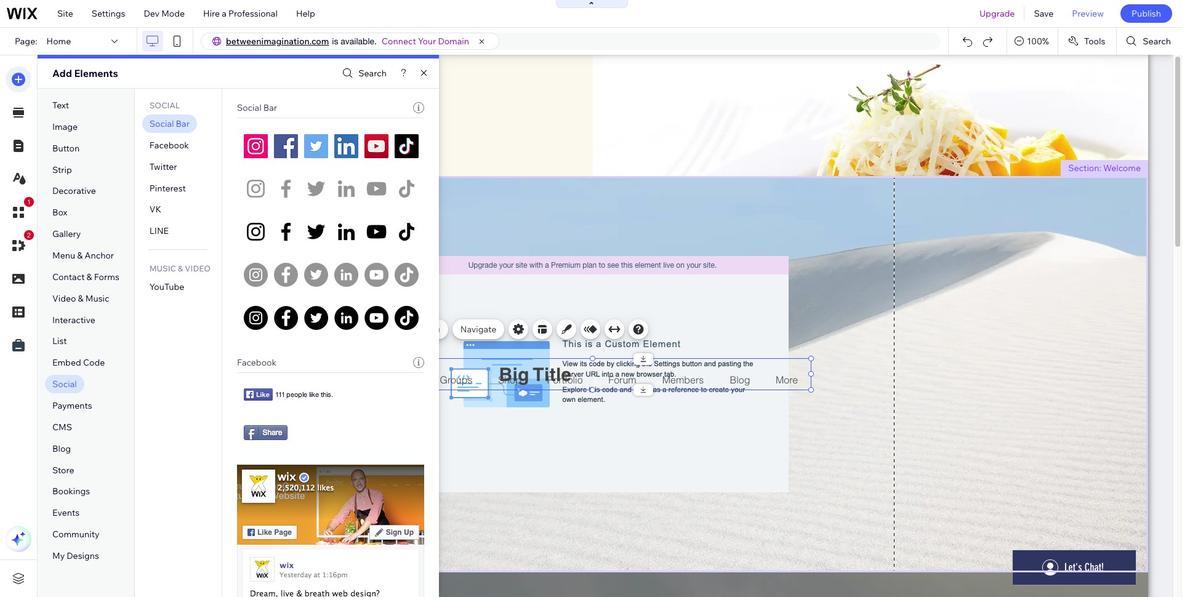 Task type: locate. For each thing, give the bounding box(es) containing it.
& down contact & forms
[[78, 293, 84, 304]]

music up youtube
[[149, 264, 176, 273]]

horizontal menu
[[378, 349, 434, 358]]

2 vertical spatial menu
[[415, 349, 434, 358]]

text
[[52, 100, 69, 111]]

youtube
[[149, 281, 184, 293]]

gallery
[[52, 229, 81, 240]]

preview
[[1072, 8, 1104, 19]]

events
[[52, 508, 80, 519]]

settings
[[92, 8, 125, 19]]

preview button
[[1063, 0, 1113, 27]]

& up youtube
[[178, 264, 183, 273]]

& left forms
[[87, 271, 92, 283]]

tools
[[1084, 36, 1106, 47]]

search button
[[1117, 28, 1182, 55], [339, 64, 387, 82]]

0 horizontal spatial video
[[52, 293, 76, 304]]

facebook
[[149, 140, 189, 151], [237, 357, 276, 368]]

1 vertical spatial search
[[359, 68, 387, 79]]

button
[[52, 143, 80, 154]]

1 horizontal spatial social bar
[[237, 102, 277, 113]]

section:
[[1069, 163, 1102, 174]]

0 horizontal spatial bar
[[176, 118, 190, 129]]

music
[[149, 264, 176, 273], [85, 293, 109, 304]]

social bar
[[237, 102, 277, 113], [149, 118, 190, 129]]

0 vertical spatial bar
[[263, 102, 277, 113]]

1 vertical spatial search button
[[339, 64, 387, 82]]

1 horizontal spatial bar
[[263, 102, 277, 113]]

my
[[52, 551, 65, 562]]

search button down publish "button"
[[1117, 28, 1182, 55]]

& for music
[[178, 264, 183, 273]]

0 vertical spatial facebook
[[149, 140, 189, 151]]

search down publish on the top of page
[[1143, 36, 1171, 47]]

menu & anchor
[[52, 250, 114, 261]]

menu for manage menu
[[417, 324, 440, 335]]

menu down manage menu
[[415, 349, 434, 358]]

hire a professional
[[203, 8, 278, 19]]

store
[[52, 465, 74, 476]]

strip
[[52, 164, 72, 175]]

0 horizontal spatial music
[[85, 293, 109, 304]]

music down forms
[[85, 293, 109, 304]]

100%
[[1027, 36, 1049, 47]]

horizontal
[[378, 349, 413, 358]]

embed code
[[52, 357, 105, 368]]

video
[[185, 264, 211, 273], [52, 293, 76, 304]]

1 horizontal spatial video
[[185, 264, 211, 273]]

music & video
[[149, 264, 211, 273]]

1 horizontal spatial music
[[149, 264, 176, 273]]

video & music
[[52, 293, 109, 304]]

upgrade
[[980, 8, 1015, 19]]

menu
[[52, 250, 75, 261], [417, 324, 440, 335], [415, 349, 434, 358]]

box
[[52, 207, 67, 218]]

0 vertical spatial social bar
[[237, 102, 277, 113]]

elements
[[74, 67, 118, 79]]

& left anchor
[[77, 250, 83, 261]]

0 horizontal spatial search button
[[339, 64, 387, 82]]

& for menu
[[77, 250, 83, 261]]

0 vertical spatial search button
[[1117, 28, 1182, 55]]

bar
[[263, 102, 277, 113], [176, 118, 190, 129]]

1 vertical spatial menu
[[417, 324, 440, 335]]

1 vertical spatial video
[[52, 293, 76, 304]]

& for video
[[78, 293, 84, 304]]

&
[[77, 250, 83, 261], [178, 264, 183, 273], [87, 271, 92, 283], [78, 293, 84, 304]]

0 vertical spatial search
[[1143, 36, 1171, 47]]

1 vertical spatial facebook
[[237, 357, 276, 368]]

is
[[332, 36, 338, 46]]

& for contact
[[87, 271, 92, 283]]

manage menu
[[383, 324, 440, 335]]

1 vertical spatial social bar
[[149, 118, 190, 129]]

manage
[[383, 324, 415, 335]]

embed
[[52, 357, 81, 368]]

connect
[[382, 36, 416, 47]]

menu right manage
[[417, 324, 440, 335]]

designs
[[67, 551, 99, 562]]

save button
[[1025, 0, 1063, 27]]

contact
[[52, 271, 85, 283]]

menu down 'gallery'
[[52, 250, 75, 261]]

list
[[52, 336, 67, 347]]

0 horizontal spatial facebook
[[149, 140, 189, 151]]

social
[[149, 100, 180, 110], [237, 102, 261, 113], [149, 118, 174, 129], [52, 379, 77, 390]]

my designs
[[52, 551, 99, 562]]

search
[[1143, 36, 1171, 47], [359, 68, 387, 79]]

1 horizontal spatial search
[[1143, 36, 1171, 47]]

image
[[52, 121, 78, 132]]

home
[[47, 36, 71, 47]]

site
[[57, 8, 73, 19]]

a
[[222, 8, 227, 19]]

1 vertical spatial music
[[85, 293, 109, 304]]

save
[[1034, 8, 1054, 19]]

publish button
[[1121, 4, 1172, 23]]

betweenimagination.com
[[226, 36, 329, 47]]

search down available.
[[359, 68, 387, 79]]

search button down available.
[[339, 64, 387, 82]]



Task type: describe. For each thing, give the bounding box(es) containing it.
is available. connect your domain
[[332, 36, 469, 47]]

add elements
[[52, 67, 118, 79]]

1 vertical spatial bar
[[176, 118, 190, 129]]

your
[[418, 36, 436, 47]]

welcome
[[1103, 163, 1141, 174]]

payments
[[52, 400, 92, 411]]

twitter
[[149, 161, 177, 172]]

community
[[52, 529, 99, 540]]

dev mode
[[144, 8, 185, 19]]

1
[[27, 198, 31, 206]]

100% button
[[1008, 28, 1058, 55]]

interactive
[[52, 314, 95, 325]]

0 vertical spatial menu
[[52, 250, 75, 261]]

anchor
[[85, 250, 114, 261]]

publish
[[1132, 8, 1161, 19]]

2 button
[[6, 230, 34, 259]]

0 vertical spatial music
[[149, 264, 176, 273]]

forms
[[94, 271, 119, 283]]

blog
[[52, 443, 71, 454]]

0 vertical spatial video
[[185, 264, 211, 273]]

add
[[52, 67, 72, 79]]

vk
[[149, 204, 161, 215]]

domain
[[438, 36, 469, 47]]

menu for horizontal menu
[[415, 349, 434, 358]]

line
[[149, 226, 169, 237]]

cms
[[52, 422, 72, 433]]

2
[[27, 232, 31, 239]]

1 horizontal spatial facebook
[[237, 357, 276, 368]]

pinterest
[[149, 183, 186, 194]]

bookings
[[52, 486, 90, 497]]

code
[[83, 357, 105, 368]]

help
[[296, 8, 315, 19]]

professional
[[228, 8, 278, 19]]

dev
[[144, 8, 159, 19]]

section: welcome
[[1069, 163, 1141, 174]]

mode
[[161, 8, 185, 19]]

0 horizontal spatial social bar
[[149, 118, 190, 129]]

0 horizontal spatial search
[[359, 68, 387, 79]]

tools button
[[1058, 28, 1117, 55]]

available.
[[341, 36, 377, 46]]

1 button
[[6, 197, 34, 225]]

contact & forms
[[52, 271, 119, 283]]

hire
[[203, 8, 220, 19]]

decorative
[[52, 186, 96, 197]]

1 horizontal spatial search button
[[1117, 28, 1182, 55]]

navigate
[[460, 324, 496, 335]]



Task type: vqa. For each thing, say whether or not it's contained in the screenshot.
Is
yes



